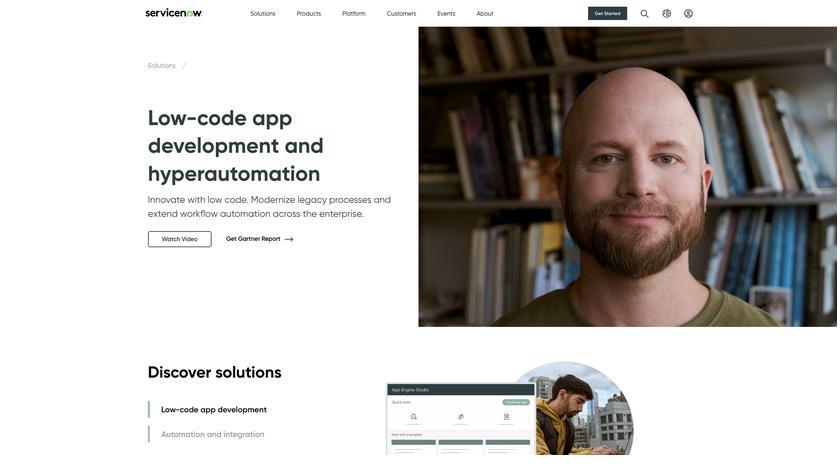 Task type: locate. For each thing, give the bounding box(es) containing it.
0 horizontal spatial app
[[201, 405, 216, 415]]

platform
[[343, 10, 366, 17]]

modernize
[[251, 194, 295, 206]]

events
[[438, 10, 456, 17]]

and inside low-code app development and hyperautomation
[[285, 133, 324, 159]]

1 horizontal spatial get
[[595, 10, 603, 16]]

0 horizontal spatial get
[[226, 236, 237, 243]]

0 vertical spatial and
[[285, 133, 324, 159]]

products
[[297, 10, 321, 17]]

1 vertical spatial and
[[374, 194, 391, 206]]

customers
[[387, 10, 416, 17]]

0 vertical spatial development
[[148, 133, 279, 159]]

get left "gartner"
[[226, 236, 237, 243]]

platform button
[[343, 9, 366, 18]]

automation
[[161, 430, 205, 440]]

1 vertical spatial code
[[180, 405, 199, 415]]

1 horizontal spatial and
[[285, 133, 324, 159]]

0 vertical spatial low-
[[148, 105, 197, 131]]

watch
[[162, 236, 180, 243]]

development for low-code app development and hyperautomation
[[148, 133, 279, 159]]

get left started on the top right of the page
[[595, 10, 603, 16]]

enterprise.
[[319, 208, 364, 220]]

0 vertical spatial code
[[197, 105, 247, 131]]

extend
[[148, 208, 178, 220]]

automation and integration link
[[148, 427, 269, 443]]

0 vertical spatial get
[[595, 10, 603, 16]]

products button
[[297, 9, 321, 18]]

development inside low-code app development and hyperautomation
[[148, 133, 279, 159]]

app
[[252, 105, 292, 131], [201, 405, 216, 415]]

events button
[[438, 9, 456, 18]]

code
[[197, 105, 247, 131], [180, 405, 199, 415]]

0 vertical spatial app
[[252, 105, 292, 131]]

app inside low-code app development and hyperautomation
[[252, 105, 292, 131]]

workflow
[[180, 208, 218, 220]]

discover solutions
[[148, 363, 282, 383]]

1 vertical spatial development
[[218, 405, 267, 415]]

low- inside low-code app development and hyperautomation
[[148, 105, 197, 131]]

1 horizontal spatial app
[[252, 105, 292, 131]]

code inside low-code app development and hyperautomation
[[197, 105, 247, 131]]

with
[[188, 194, 205, 206]]

get for get started
[[595, 10, 603, 16]]

and
[[285, 133, 324, 159], [374, 194, 391, 206], [207, 430, 222, 440]]

innovate with low code. modernize legacy processes and extend workflow automation across the enterprise.
[[148, 194, 391, 220]]

development
[[148, 133, 279, 159], [218, 405, 267, 415]]

2 horizontal spatial and
[[374, 194, 391, 206]]

solutions
[[251, 10, 276, 17]]

about button
[[477, 9, 494, 18]]

1 vertical spatial low-
[[161, 405, 180, 415]]

0 horizontal spatial and
[[207, 430, 222, 440]]

go to servicenow account image
[[684, 9, 693, 18]]

low-
[[148, 105, 197, 131], [161, 405, 180, 415]]

solutions button
[[251, 9, 276, 18]]

get
[[595, 10, 603, 16], [226, 236, 237, 243]]

and inside the innovate with low code. modernize legacy processes and extend workflow automation across the enterprise.
[[374, 194, 391, 206]]

1 vertical spatial get
[[226, 236, 237, 243]]

code for low-code app development
[[180, 405, 199, 415]]

gartner
[[238, 236, 260, 243]]

1 vertical spatial app
[[201, 405, 216, 415]]



Task type: describe. For each thing, give the bounding box(es) containing it.
app for low-code app development and hyperautomation
[[252, 105, 292, 131]]

low-code app development
[[161, 405, 267, 415]]

discover
[[148, 363, 211, 383]]

automation
[[220, 208, 271, 220]]

integration
[[224, 430, 265, 440]]

customers button
[[387, 9, 416, 18]]

watch video
[[162, 236, 198, 243]]

code.
[[225, 194, 249, 206]]

legacy
[[298, 194, 327, 206]]

processes
[[329, 194, 372, 206]]

get started
[[595, 10, 621, 16]]

automation and integration
[[161, 430, 265, 440]]

low- for low-code app development and hyperautomation
[[148, 105, 197, 131]]

get gartner report
[[226, 236, 282, 243]]

development for low-code app development
[[218, 405, 267, 415]]

watch video link
[[148, 232, 212, 248]]

started
[[604, 10, 621, 16]]

code for low-code app development and hyperautomation
[[197, 105, 247, 131]]

get gartner report link
[[226, 236, 303, 243]]

hyperautomation
[[148, 160, 321, 187]]

get for get gartner report
[[226, 236, 237, 243]]

innovate
[[148, 194, 185, 206]]

across
[[273, 208, 301, 220]]

2 vertical spatial and
[[207, 430, 222, 440]]

app for low-code app development
[[201, 405, 216, 415]]

low- for low-code app development
[[161, 405, 180, 415]]

servicenow image
[[145, 8, 203, 17]]

video
[[182, 236, 198, 243]]

low
[[208, 194, 222, 206]]

solutions
[[215, 363, 282, 383]]

get started link
[[588, 7, 627, 20]]

the
[[303, 208, 317, 220]]

about
[[477, 10, 494, 17]]

report
[[262, 236, 281, 243]]

low-code app development link
[[148, 402, 269, 419]]

low-code app development and hyperautomation
[[148, 105, 324, 187]]



Task type: vqa. For each thing, say whether or not it's contained in the screenshot.
Yes
no



